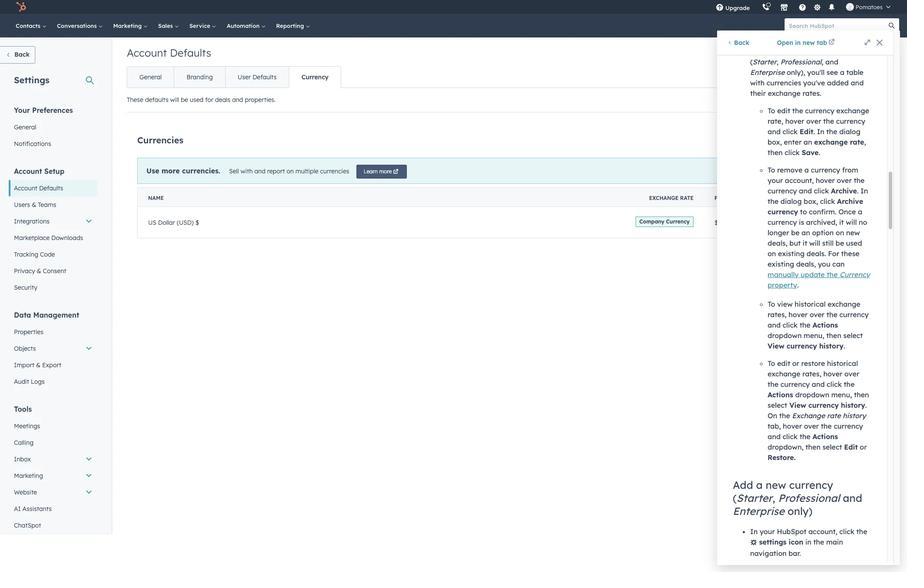 Task type: describe. For each thing, give the bounding box(es) containing it.
report
[[267, 167, 285, 175]]

audit
[[14, 378, 29, 386]]

notifications link
[[9, 135, 98, 152]]

marketing button
[[9, 467, 98, 484]]

currency for company currency
[[666, 218, 690, 225]]

notifications
[[14, 140, 51, 148]]

inbox
[[14, 455, 31, 463]]

settings link
[[812, 2, 823, 12]]

on
[[287, 167, 294, 175]]

ai
[[14, 505, 21, 513]]

security link
[[9, 279, 98, 296]]

add currency button
[[817, 132, 893, 149]]

user defaults
[[238, 73, 277, 81]]

these
[[127, 96, 143, 104]]

marketing link
[[108, 14, 153, 37]]

your preferences element
[[9, 105, 98, 152]]

ai assistants
[[14, 505, 52, 513]]

general link for defaults
[[127, 67, 174, 88]]

account for branding
[[127, 46, 167, 59]]

data management element
[[9, 310, 98, 390]]

pomatoes
[[856, 3, 883, 10]]

tracking
[[14, 250, 38, 258]]

add currency
[[830, 136, 871, 144]]

0 vertical spatial and
[[232, 96, 243, 104]]

branding
[[187, 73, 213, 81]]

deals
[[215, 96, 230, 104]]

currency inside navigation
[[301, 73, 328, 81]]

export
[[42, 361, 61, 369]]

tools
[[14, 405, 32, 413]]

logs
[[31, 378, 45, 386]]

menu containing pomatoes
[[710, 0, 897, 14]]

preferences
[[32, 106, 73, 115]]

us dollar (usd) $
[[148, 218, 199, 226]]

import & export
[[14, 361, 61, 369]]

notifications button
[[824, 0, 839, 14]]

will
[[170, 96, 179, 104]]

$123,456.78
[[714, 218, 748, 226]]

currency link
[[289, 67, 341, 88]]

calling
[[14, 439, 34, 447]]

import & export link
[[9, 357, 98, 373]]

learn more link
[[356, 165, 407, 179]]

properties link
[[9, 324, 98, 340]]

contacts
[[16, 22, 42, 29]]

be
[[181, 96, 188, 104]]

currencies
[[320, 167, 349, 175]]

Search HubSpot search field
[[785, 18, 891, 33]]

use more currencies.
[[146, 166, 220, 175]]

privacy & consent link
[[9, 263, 98, 279]]

audit logs
[[14, 378, 45, 386]]

data
[[14, 311, 31, 319]]

user
[[238, 73, 251, 81]]

sales
[[158, 22, 175, 29]]

general for your
[[14, 123, 36, 131]]

hubspot image
[[16, 2, 26, 12]]

account defaults link
[[9, 180, 98, 196]]

chatspot
[[14, 521, 41, 529]]

tracking code
[[14, 250, 55, 258]]

1 horizontal spatial account defaults
[[127, 46, 211, 59]]

audit logs link
[[9, 373, 98, 390]]

data management
[[14, 311, 79, 319]]

management
[[33, 311, 79, 319]]

exchange rate
[[649, 195, 694, 201]]

company currency
[[639, 218, 690, 225]]

rate
[[680, 195, 694, 201]]

these defaults will be used for deals and properties.
[[127, 96, 276, 104]]

integrations button
[[9, 213, 98, 230]]

downloads
[[51, 234, 83, 242]]

sell with and report on multiple currencies
[[229, 167, 349, 175]]

settings image
[[813, 4, 821, 12]]

marketing inside marketing button
[[14, 472, 43, 480]]

1 horizontal spatial defaults
[[170, 46, 211, 59]]

back
[[14, 51, 30, 58]]

your preferences
[[14, 106, 73, 115]]

marketplaces image
[[780, 4, 788, 12]]

format
[[714, 195, 736, 201]]

account for users & teams
[[14, 167, 42, 176]]

objects
[[14, 345, 36, 352]]

& for consent
[[37, 267, 41, 275]]

properties.
[[245, 96, 276, 104]]

sales link
[[153, 14, 184, 37]]

with
[[241, 167, 253, 175]]

for
[[205, 96, 213, 104]]

account defaults inside 'account setup' element
[[14, 184, 63, 192]]

general link for preferences
[[9, 119, 98, 135]]

search button
[[884, 18, 899, 33]]

& for teams
[[32, 201, 36, 209]]



Task type: vqa. For each thing, say whether or not it's contained in the screenshot.
Logs
yes



Task type: locate. For each thing, give the bounding box(es) containing it.
1 horizontal spatial and
[[254, 167, 265, 175]]

1 vertical spatial marketing
[[14, 472, 43, 480]]

1 horizontal spatial general
[[139, 73, 162, 81]]

help button
[[795, 0, 810, 14]]

2 horizontal spatial currency
[[844, 136, 871, 144]]

1 vertical spatial account defaults
[[14, 184, 63, 192]]

hubspot link
[[10, 2, 33, 12]]

1 horizontal spatial marketing
[[113, 22, 143, 29]]

account
[[127, 46, 167, 59], [14, 167, 42, 176], [14, 184, 37, 192]]

marketing up 'website'
[[14, 472, 43, 480]]

defaults
[[170, 46, 211, 59], [253, 73, 277, 81], [39, 184, 63, 192]]

upgrade
[[725, 4, 750, 11]]

general down your
[[14, 123, 36, 131]]

privacy & consent
[[14, 267, 66, 275]]

assistants
[[22, 505, 52, 513]]

(usd)
[[177, 218, 194, 226]]

0 horizontal spatial more
[[161, 166, 180, 175]]

learn
[[364, 168, 378, 175]]

1 vertical spatial general
[[14, 123, 36, 131]]

branding link
[[174, 67, 225, 88]]

0 vertical spatial general
[[139, 73, 162, 81]]

marketplaces button
[[775, 0, 793, 14]]

pomatoes button
[[841, 0, 896, 14]]

marketing
[[113, 22, 143, 29], [14, 472, 43, 480]]

currencies.
[[182, 166, 220, 175]]

consent
[[43, 267, 66, 275]]

us
[[148, 218, 156, 226]]

2 vertical spatial account
[[14, 184, 37, 192]]

account defaults
[[127, 46, 211, 59], [14, 184, 63, 192]]

0 horizontal spatial general link
[[9, 119, 98, 135]]

1 vertical spatial general link
[[9, 119, 98, 135]]

0 vertical spatial &
[[32, 201, 36, 209]]

defaults for user defaults link
[[253, 73, 277, 81]]

use
[[146, 166, 159, 175]]

defaults up branding link
[[170, 46, 211, 59]]

service link
[[184, 14, 221, 37]]

& left export
[[36, 361, 40, 369]]

1 horizontal spatial currency
[[666, 218, 690, 225]]

chatspot link
[[9, 517, 98, 534]]

add
[[830, 136, 842, 144]]

account defaults down sales link
[[127, 46, 211, 59]]

upgrade image
[[716, 4, 724, 12]]

automation
[[227, 22, 261, 29]]

0 vertical spatial account defaults
[[127, 46, 211, 59]]

$
[[195, 218, 199, 226]]

integrations
[[14, 217, 50, 225]]

privacy
[[14, 267, 35, 275]]

dollar
[[158, 218, 175, 226]]

account left setup
[[14, 167, 42, 176]]

learn more
[[364, 168, 392, 175]]

exchange
[[649, 195, 679, 201]]

meetings
[[14, 422, 40, 430]]

1 vertical spatial account
[[14, 167, 42, 176]]

more
[[161, 166, 180, 175], [379, 168, 392, 175]]

teams
[[38, 201, 56, 209]]

search image
[[889, 23, 895, 29]]

sell
[[229, 167, 239, 175]]

security
[[14, 284, 37, 291]]

2 vertical spatial currency
[[666, 218, 690, 225]]

your
[[14, 106, 30, 115]]

currencies banner
[[137, 129, 893, 149]]

& inside import & export link
[[36, 361, 40, 369]]

menu
[[710, 0, 897, 14]]

notifications image
[[828, 4, 836, 12]]

general inside navigation
[[139, 73, 162, 81]]

help image
[[799, 4, 806, 12]]

more right learn
[[379, 168, 392, 175]]

setup
[[44, 167, 64, 176]]

more for learn
[[379, 168, 392, 175]]

0 vertical spatial general link
[[127, 67, 174, 88]]

tracking code link
[[9, 246, 98, 263]]

marketing left sales
[[113, 22, 143, 29]]

0 horizontal spatial defaults
[[39, 184, 63, 192]]

general for account
[[139, 73, 162, 81]]

more for use
[[161, 166, 180, 175]]

reporting
[[276, 22, 306, 29]]

0 horizontal spatial and
[[232, 96, 243, 104]]

general
[[139, 73, 162, 81], [14, 123, 36, 131]]

account defaults up 'users & teams'
[[14, 184, 63, 192]]

settings
[[14, 74, 49, 85]]

& for export
[[36, 361, 40, 369]]

website button
[[9, 484, 98, 501]]

automation link
[[221, 14, 271, 37]]

0 vertical spatial marketing
[[113, 22, 143, 29]]

currency inside button
[[844, 136, 871, 144]]

import
[[14, 361, 34, 369]]

calling icon button
[[758, 1, 773, 13]]

multiple
[[296, 167, 318, 175]]

conversations
[[57, 22, 98, 29]]

tools element
[[9, 404, 98, 534]]

defaults for the "account defaults" link
[[39, 184, 63, 192]]

users
[[14, 201, 30, 209]]

defaults
[[145, 96, 168, 104]]

0 horizontal spatial general
[[14, 123, 36, 131]]

calling icon image
[[762, 3, 770, 11]]

0 vertical spatial currency
[[301, 73, 328, 81]]

1 horizontal spatial general link
[[127, 67, 174, 88]]

defaults right 'user'
[[253, 73, 277, 81]]

and right deals
[[232, 96, 243, 104]]

& inside users & teams link
[[32, 201, 36, 209]]

1 horizontal spatial more
[[379, 168, 392, 175]]

account up users
[[14, 184, 37, 192]]

account setup element
[[9, 166, 98, 296]]

2 vertical spatial defaults
[[39, 184, 63, 192]]

navigation containing general
[[127, 66, 341, 88]]

tyler black image
[[846, 3, 854, 11]]

conversations link
[[52, 14, 108, 37]]

company
[[639, 218, 664, 225]]

general link down preferences on the left top of page
[[9, 119, 98, 135]]

0 horizontal spatial marketing
[[14, 472, 43, 480]]

name
[[148, 195, 164, 201]]

general up defaults
[[139, 73, 162, 81]]

calling link
[[9, 434, 98, 451]]

properties
[[14, 328, 43, 336]]

service
[[189, 22, 212, 29]]

general link inside navigation
[[127, 67, 174, 88]]

2 vertical spatial &
[[36, 361, 40, 369]]

general inside 'your preferences' element
[[14, 123, 36, 131]]

1 vertical spatial defaults
[[253, 73, 277, 81]]

code
[[40, 250, 55, 258]]

defaults up users & teams link on the left of the page
[[39, 184, 63, 192]]

general link up defaults
[[127, 67, 174, 88]]

general link
[[127, 67, 174, 88], [9, 119, 98, 135]]

ai assistants link
[[9, 501, 98, 517]]

defaults inside navigation
[[253, 73, 277, 81]]

menu item
[[756, 0, 758, 14]]

0 horizontal spatial account defaults
[[14, 184, 63, 192]]

0 horizontal spatial currency
[[301, 73, 328, 81]]

more right use
[[161, 166, 180, 175]]

0 vertical spatial defaults
[[170, 46, 211, 59]]

currency for add currency
[[844, 136, 871, 144]]

back link
[[0, 46, 35, 64]]

and right with
[[254, 167, 265, 175]]

& inside privacy & consent link
[[37, 267, 41, 275]]

2 horizontal spatial defaults
[[253, 73, 277, 81]]

contacts link
[[10, 14, 52, 37]]

marketing inside marketing link
[[113, 22, 143, 29]]

account setup
[[14, 167, 64, 176]]

defaults inside 'account setup' element
[[39, 184, 63, 192]]

and
[[232, 96, 243, 104], [254, 167, 265, 175]]

& right users
[[32, 201, 36, 209]]

user defaults link
[[225, 67, 289, 88]]

1 vertical spatial currency
[[844, 136, 871, 144]]

reporting link
[[271, 14, 315, 37]]

& right privacy
[[37, 267, 41, 275]]

marketplace
[[14, 234, 50, 242]]

navigation
[[127, 66, 341, 88]]

website
[[14, 488, 37, 496]]

1 vertical spatial and
[[254, 167, 265, 175]]

1 vertical spatial &
[[37, 267, 41, 275]]

account down marketing link
[[127, 46, 167, 59]]

0 vertical spatial account
[[127, 46, 167, 59]]

objects button
[[9, 340, 98, 357]]

currency
[[301, 73, 328, 81], [844, 136, 871, 144], [666, 218, 690, 225]]



